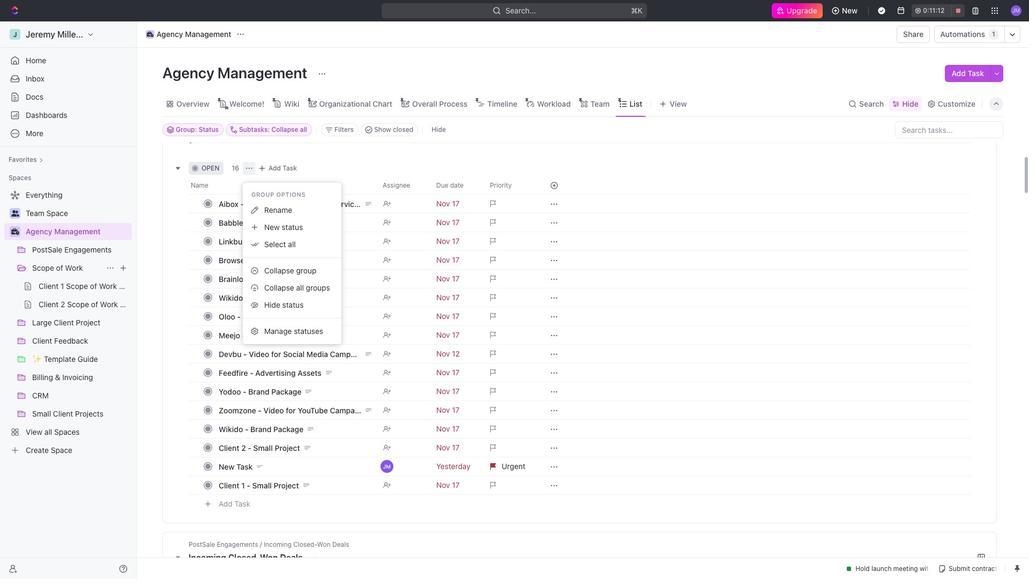 Task type: describe. For each thing, give the bounding box(es) containing it.
hide button
[[890, 96, 923, 111]]

swag
[[243, 312, 262, 321]]

process
[[439, 99, 468, 108]]

task down "client 1 - small project"
[[235, 499, 251, 508]]

- for meejo - facebook campaign
[[242, 331, 246, 340]]

docs link
[[4, 89, 132, 106]]

client 1 - small project link
[[216, 478, 374, 493]]

wikido - logo design link
[[216, 290, 374, 306]]

timeline
[[488, 99, 518, 108]]

0 vertical spatial add
[[952, 69, 967, 78]]

1 horizontal spatial add
[[269, 164, 281, 172]]

small for 2
[[254, 443, 273, 452]]

video for zoomzone
[[264, 406, 284, 415]]

status for new status
[[282, 223, 303, 232]]

hide for hide status
[[264, 300, 280, 310]]

organizational
[[320, 99, 371, 108]]

business time image
[[11, 229, 19, 235]]

hide for hide button
[[432, 126, 446, 134]]

team link
[[589, 96, 610, 111]]

2 vertical spatial add task button
[[214, 498, 255, 511]]

1 vertical spatial add task button
[[256, 162, 301, 175]]

devbu - video for social media campaign
[[219, 349, 366, 359]]

- for feedfire - advertising assets
[[250, 368, 254, 377]]

Search tasks... text field
[[896, 122, 1004, 138]]

babbleblab
[[219, 218, 259, 227]]

search
[[860, 99, 885, 108]]

share
[[904, 30, 925, 39]]

of
[[56, 263, 63, 273]]

client for client 1 - small project
[[219, 481, 240, 490]]

customize
[[939, 99, 976, 108]]

group
[[296, 266, 317, 275]]

collapse group button
[[247, 262, 337, 279]]

agency management inside tree
[[26, 227, 101, 236]]

search...
[[506, 6, 537, 15]]

wikido - brand package
[[219, 425, 304, 434]]

customize button
[[925, 96, 980, 111]]

share button
[[898, 26, 931, 43]]

design for babbleblab - logo design
[[286, 218, 310, 227]]

group options
[[252, 191, 306, 198]]

organizational chart link
[[317, 96, 393, 111]]

small for 1
[[252, 481, 272, 490]]

feedfire
[[219, 368, 248, 377]]

select all button
[[247, 236, 337, 253]]

1 vertical spatial agency
[[163, 64, 215, 82]]

- for browsedrive - logo design
[[265, 256, 268, 265]]

deals
[[280, 553, 303, 563]]

feedfire - advertising assets
[[219, 368, 322, 377]]

⌘k
[[632, 6, 643, 15]]

0 vertical spatial agency management
[[157, 30, 232, 39]]

logo for browsedrive
[[270, 256, 288, 265]]

aibox - campaign management services link
[[216, 196, 374, 212]]

oloo - swag design
[[219, 312, 289, 321]]

status for hide status
[[283, 300, 304, 310]]

design for wikido - logo design
[[270, 293, 295, 302]]

logo for babbleblab
[[266, 218, 284, 227]]

scope of work link
[[32, 260, 102, 277]]

1 horizontal spatial 1
[[993, 30, 996, 38]]

babbleblab - logo design link
[[216, 215, 374, 230]]

aibox
[[219, 199, 239, 208]]

wikido - brand package link
[[216, 421, 374, 437]]

scope
[[32, 263, 54, 273]]

zoomzone
[[219, 406, 256, 415]]

workload link
[[535, 96, 571, 111]]

- right 2
[[248, 443, 252, 452]]

client 1 - small project
[[219, 481, 299, 490]]

oloo
[[219, 312, 235, 321]]

brainlounge - brand package
[[219, 274, 322, 284]]

yodoo - brand package link
[[216, 384, 374, 399]]

manage statuses button
[[247, 323, 337, 340]]

overall process
[[413, 99, 468, 108]]

social
[[283, 349, 305, 359]]

home
[[26, 56, 46, 65]]

wikido for wikido - brand package
[[219, 425, 243, 434]]

wiki
[[284, 99, 300, 108]]

2 vertical spatial add
[[219, 499, 233, 508]]

campaign inside "link"
[[330, 406, 366, 415]]

collapse for collapse all groups
[[264, 283, 294, 292]]

design for oloo - swag design
[[264, 312, 289, 321]]

collapse for collapse group
[[264, 266, 294, 275]]

0 vertical spatial advertising
[[277, 237, 317, 246]]

won
[[260, 553, 278, 563]]

- for wikido - brand package
[[245, 425, 249, 434]]

all for collapse
[[296, 283, 304, 292]]

hide button
[[428, 123, 451, 136]]

new for new status
[[264, 223, 280, 232]]

upgrade
[[787, 6, 818, 15]]

browsedrive - logo design
[[219, 256, 314, 265]]

yodoo - brand package
[[219, 387, 302, 396]]

select all
[[264, 240, 296, 249]]

- for oloo - swag design
[[237, 312, 241, 321]]

for for youtube
[[286, 406, 296, 415]]

- for zoomzone - video for youtube campaign
[[258, 406, 262, 415]]

docs
[[26, 92, 43, 101]]

new status
[[264, 223, 303, 232]]

task up options
[[283, 164, 297, 172]]

0 horizontal spatial 1
[[242, 481, 245, 490]]

new task
[[219, 462, 253, 471]]

collapse group
[[264, 266, 317, 275]]

hide inside dropdown button
[[903, 99, 919, 108]]

business time image
[[147, 32, 154, 37]]

brand for brainlounge
[[269, 274, 290, 284]]

package for yodoo - brand package
[[272, 387, 302, 396]]

list
[[630, 99, 643, 108]]

linkbuzz - print advertising link
[[216, 234, 374, 249]]

- for linkbuzz - print advertising
[[253, 237, 256, 246]]

all for select
[[288, 240, 296, 249]]

manage
[[264, 327, 292, 336]]

welcome!
[[230, 99, 265, 108]]

- down new task on the bottom
[[247, 481, 251, 490]]

favorites
[[9, 156, 37, 164]]

client 2 - small project link
[[216, 440, 374, 456]]

brainlounge - brand package link
[[216, 271, 374, 287]]

incoming
[[189, 553, 226, 563]]

zoomzone - video for youtube campaign link
[[216, 403, 374, 418]]

oloo - swag design link
[[216, 309, 374, 324]]



Task type: locate. For each thing, give the bounding box(es) containing it.
- for babbleblab - logo design
[[261, 218, 264, 227]]

1 vertical spatial new
[[264, 223, 280, 232]]

design down hide status at the left of the page
[[264, 312, 289, 321]]

wiki link
[[282, 96, 300, 111]]

tree
[[4, 187, 132, 459]]

meejo - facebook campaign
[[219, 331, 320, 340]]

0 horizontal spatial add task
[[219, 499, 251, 508]]

0 vertical spatial video
[[249, 349, 269, 359]]

2 horizontal spatial add task button
[[946, 65, 991, 82]]

0 vertical spatial 1
[[993, 30, 996, 38]]

overview
[[176, 99, 210, 108]]

new up "client 1 - small project"
[[219, 462, 235, 471]]

new button
[[828, 2, 865, 19]]

client inside client 1 - small project link
[[219, 481, 240, 490]]

statuses
[[294, 327, 324, 336]]

project inside client 1 - small project link
[[274, 481, 299, 490]]

search button
[[846, 96, 888, 111]]

0 vertical spatial client
[[219, 443, 240, 452]]

2 vertical spatial brand
[[251, 425, 272, 434]]

advertising down new status button
[[277, 237, 317, 246]]

- right devbu
[[244, 349, 247, 359]]

video for devbu
[[249, 349, 269, 359]]

brainlounge
[[219, 274, 261, 284]]

collapse down "browsedrive - logo design" on the left of page
[[264, 266, 294, 275]]

collapse inside button
[[264, 283, 294, 292]]

1 vertical spatial small
[[252, 481, 272, 490]]

sidebar navigation
[[0, 21, 137, 579]]

hide right search
[[903, 99, 919, 108]]

scope of work
[[32, 263, 83, 273]]

1 vertical spatial logo
[[270, 256, 288, 265]]

0 vertical spatial agency
[[157, 30, 183, 39]]

rename
[[264, 205, 292, 215]]

dashboards link
[[4, 107, 132, 124]]

client left 2
[[219, 443, 240, 452]]

2 horizontal spatial hide
[[903, 99, 919, 108]]

package for brainlounge - brand package
[[292, 274, 322, 284]]

video
[[249, 349, 269, 359], [264, 406, 284, 415]]

task
[[969, 69, 985, 78], [283, 164, 297, 172], [237, 462, 253, 471], [235, 499, 251, 508]]

agency up overview
[[163, 64, 215, 82]]

- up swag
[[245, 293, 249, 302]]

1 vertical spatial agency management
[[163, 64, 311, 82]]

add task up group options
[[269, 164, 297, 172]]

logo down rename
[[266, 218, 284, 227]]

1 horizontal spatial hide
[[432, 126, 446, 134]]

add task up the customize at the right top
[[952, 69, 985, 78]]

add task button down "client 1 - small project"
[[214, 498, 255, 511]]

- up 2
[[245, 425, 249, 434]]

0 vertical spatial package
[[292, 274, 322, 284]]

new up linkbuzz - print advertising at the top of the page
[[264, 223, 280, 232]]

client for client 2 - small project
[[219, 443, 240, 452]]

inbox link
[[4, 70, 132, 87]]

1 vertical spatial wikido
[[219, 425, 243, 434]]

2 vertical spatial new
[[219, 462, 235, 471]]

timeline link
[[486, 96, 518, 111]]

1 horizontal spatial agency management link
[[143, 28, 234, 41]]

16
[[232, 164, 239, 172]]

devbu - video for social media campaign link
[[216, 346, 374, 362]]

babbleblab - logo design
[[219, 218, 310, 227]]

project down wikido - brand package link
[[275, 443, 300, 452]]

0 horizontal spatial add task button
[[214, 498, 255, 511]]

video down facebook on the bottom left of the page
[[249, 349, 269, 359]]

0 vertical spatial project
[[275, 443, 300, 452]]

1
[[993, 30, 996, 38], [242, 481, 245, 490]]

welcome! link
[[227, 96, 265, 111]]

small down new task on the bottom
[[252, 481, 272, 490]]

add up group options
[[269, 164, 281, 172]]

collapse inside "button"
[[264, 266, 294, 275]]

1 vertical spatial for
[[286, 406, 296, 415]]

logo inside browsedrive - logo design link
[[270, 256, 288, 265]]

2 vertical spatial logo
[[251, 293, 268, 302]]

meejo - facebook campaign link
[[216, 328, 374, 343]]

video inside "link"
[[264, 406, 284, 415]]

add task button up group options
[[256, 162, 301, 175]]

-
[[241, 199, 244, 208], [261, 218, 264, 227], [253, 237, 256, 246], [265, 256, 268, 265], [263, 274, 267, 284], [245, 293, 249, 302], [237, 312, 241, 321], [242, 331, 246, 340], [244, 349, 247, 359], [250, 368, 254, 377], [243, 387, 247, 396], [258, 406, 262, 415], [245, 425, 249, 434], [248, 443, 252, 452], [247, 481, 251, 490]]

team
[[591, 99, 610, 108]]

design
[[286, 218, 310, 227], [290, 256, 314, 265], [270, 293, 295, 302], [264, 312, 289, 321]]

0 vertical spatial for
[[271, 349, 281, 359]]

management
[[185, 30, 232, 39], [218, 64, 308, 82], [284, 199, 330, 208], [54, 227, 101, 236]]

project for client 2 - small project
[[275, 443, 300, 452]]

yodoo
[[219, 387, 241, 396]]

wikido
[[219, 293, 243, 302], [219, 425, 243, 434]]

hide inside "button"
[[264, 300, 280, 310]]

- right meejo
[[242, 331, 246, 340]]

browsedrive - logo design link
[[216, 252, 374, 268]]

status up linkbuzz - print advertising link
[[282, 223, 303, 232]]

all
[[288, 240, 296, 249], [296, 283, 304, 292]]

0 horizontal spatial hide
[[264, 300, 280, 310]]

devbu
[[219, 349, 242, 359]]

media
[[307, 349, 328, 359]]

new for new
[[843, 6, 858, 15]]

2 horizontal spatial add task
[[952, 69, 985, 78]]

project
[[275, 443, 300, 452], [274, 481, 299, 490]]

0 vertical spatial small
[[254, 443, 273, 452]]

hide status
[[264, 300, 304, 310]]

all left groups
[[296, 283, 304, 292]]

list link
[[628, 96, 643, 111]]

1 collapse from the top
[[264, 266, 294, 275]]

design for browsedrive - logo design
[[290, 256, 314, 265]]

for inside "link"
[[286, 406, 296, 415]]

design down aibox - campaign management services link
[[286, 218, 310, 227]]

1 vertical spatial video
[[264, 406, 284, 415]]

- right feedfire
[[250, 368, 254, 377]]

add down "client 1 - small project"
[[219, 499, 233, 508]]

logo for wikido
[[251, 293, 268, 302]]

package for wikido - brand package
[[274, 425, 304, 434]]

agency management link
[[143, 28, 234, 41], [26, 223, 130, 240]]

logo up collapse group
[[270, 256, 288, 265]]

- for wikido - logo design
[[245, 293, 249, 302]]

new for new task
[[219, 462, 235, 471]]

agency management up welcome! link
[[163, 64, 311, 82]]

agency management
[[157, 30, 232, 39], [163, 64, 311, 82], [26, 227, 101, 236]]

linkbuzz - print advertising
[[219, 237, 317, 246]]

1 horizontal spatial all
[[296, 283, 304, 292]]

campaign down oloo - swag design link
[[284, 331, 320, 340]]

2 collapse from the top
[[264, 283, 294, 292]]

- for yodoo - brand package
[[243, 387, 247, 396]]

hide up 'oloo - swag design'
[[264, 300, 280, 310]]

logo
[[266, 218, 284, 227], [270, 256, 288, 265], [251, 293, 268, 302]]

- down the select
[[265, 256, 268, 265]]

client down new task on the bottom
[[219, 481, 240, 490]]

overall
[[413, 99, 438, 108]]

new right upgrade
[[843, 6, 858, 15]]

for down yodoo - brand package link
[[286, 406, 296, 415]]

0 vertical spatial add task
[[952, 69, 985, 78]]

wikido for wikido - logo design
[[219, 293, 243, 302]]

1 vertical spatial advertising
[[256, 368, 296, 377]]

0 vertical spatial logo
[[266, 218, 284, 227]]

wikido down zoomzone
[[219, 425, 243, 434]]

1 vertical spatial add
[[269, 164, 281, 172]]

tree inside sidebar 'navigation'
[[4, 187, 132, 459]]

1 vertical spatial add task
[[269, 164, 297, 172]]

- for devbu - video for social media campaign
[[244, 349, 247, 359]]

1 vertical spatial collapse
[[264, 283, 294, 292]]

status inside button
[[282, 223, 303, 232]]

1 vertical spatial 1
[[242, 481, 245, 490]]

hide status button
[[247, 297, 337, 314]]

1 horizontal spatial new
[[264, 223, 280, 232]]

brand for wikido
[[251, 425, 272, 434]]

1 horizontal spatial add task button
[[256, 162, 301, 175]]

agency inside sidebar 'navigation'
[[26, 227, 52, 236]]

- for brainlounge - brand package
[[263, 274, 267, 284]]

2 vertical spatial hide
[[264, 300, 280, 310]]

0 horizontal spatial all
[[288, 240, 296, 249]]

add task
[[952, 69, 985, 78], [269, 164, 297, 172], [219, 499, 251, 508]]

for left social
[[271, 349, 281, 359]]

project inside client 2 - small project link
[[275, 443, 300, 452]]

1 vertical spatial package
[[272, 387, 302, 396]]

campaign right youtube
[[330, 406, 366, 415]]

wikido up oloo
[[219, 293, 243, 302]]

- for aibox - campaign management services
[[241, 199, 244, 208]]

2 vertical spatial agency management
[[26, 227, 101, 236]]

- right the aibox
[[241, 199, 244, 208]]

small down the wikido - brand package on the bottom left of page
[[254, 443, 273, 452]]

campaign right "media"
[[330, 349, 366, 359]]

zoomzone - video for youtube campaign
[[219, 406, 366, 415]]

for for social
[[271, 349, 281, 359]]

agency
[[157, 30, 183, 39], [163, 64, 215, 82], [26, 227, 52, 236]]

1 vertical spatial all
[[296, 283, 304, 292]]

work
[[65, 263, 83, 273]]

2 vertical spatial add task
[[219, 499, 251, 508]]

0 horizontal spatial add
[[219, 499, 233, 508]]

- right yodoo
[[243, 387, 247, 396]]

1 vertical spatial agency management link
[[26, 223, 130, 240]]

1 vertical spatial status
[[283, 300, 304, 310]]

status
[[282, 223, 303, 232], [283, 300, 304, 310]]

add task down "client 1 - small project"
[[219, 499, 251, 508]]

design up group
[[290, 256, 314, 265]]

workload
[[538, 99, 571, 108]]

1 vertical spatial brand
[[249, 387, 270, 396]]

logo inside the wikido - logo design link
[[251, 293, 268, 302]]

youtube
[[298, 406, 328, 415]]

select
[[264, 240, 286, 249]]

0 vertical spatial collapse
[[264, 266, 294, 275]]

- right oloo
[[237, 312, 241, 321]]

upgrade link
[[772, 3, 823, 18]]

1 horizontal spatial for
[[286, 406, 296, 415]]

add up the customize at the right top
[[952, 69, 967, 78]]

campaign down group
[[246, 199, 282, 208]]

new status button
[[247, 219, 337, 236]]

- down yodoo - brand package
[[258, 406, 262, 415]]

inbox
[[26, 74, 45, 83]]

0 vertical spatial status
[[282, 223, 303, 232]]

- left print
[[253, 237, 256, 246]]

linkbuzz
[[219, 237, 251, 246]]

0 vertical spatial wikido
[[219, 293, 243, 302]]

0 horizontal spatial agency management link
[[26, 223, 130, 240]]

video up the wikido - brand package on the bottom left of page
[[264, 406, 284, 415]]

options
[[277, 191, 306, 198]]

brand for yodoo
[[249, 387, 270, 396]]

0 vertical spatial add task button
[[946, 65, 991, 82]]

status down collapse all groups button
[[283, 300, 304, 310]]

task down 2
[[237, 462, 253, 471]]

2 vertical spatial agency
[[26, 227, 52, 236]]

services
[[332, 199, 363, 208]]

2 horizontal spatial add
[[952, 69, 967, 78]]

0 horizontal spatial new
[[219, 462, 235, 471]]

hide inside button
[[432, 126, 446, 134]]

1 wikido from the top
[[219, 293, 243, 302]]

collapse all groups button
[[247, 279, 337, 297]]

0 vertical spatial all
[[288, 240, 296, 249]]

0 vertical spatial brand
[[269, 274, 290, 284]]

facebook
[[248, 331, 282, 340]]

1 down new task on the bottom
[[242, 481, 245, 490]]

group
[[252, 191, 275, 198]]

overview link
[[174, 96, 210, 111]]

2 wikido from the top
[[219, 425, 243, 434]]

hide down overall process link
[[432, 126, 446, 134]]

2 vertical spatial package
[[274, 425, 304, 434]]

new
[[843, 6, 858, 15], [264, 223, 280, 232], [219, 462, 235, 471]]

print
[[258, 237, 275, 246]]

manage statuses
[[264, 327, 324, 336]]

new task link
[[216, 459, 374, 474]]

project for client 1 - small project
[[274, 481, 299, 490]]

agency right business time image
[[26, 227, 52, 236]]

organizational chart
[[320, 99, 393, 108]]

client 2 - small project
[[219, 443, 300, 452]]

0 vertical spatial hide
[[903, 99, 919, 108]]

advertising up yodoo - brand package
[[256, 368, 296, 377]]

client inside client 2 - small project link
[[219, 443, 240, 452]]

add task button up the customize at the right top
[[946, 65, 991, 82]]

- up print
[[261, 218, 264, 227]]

- inside "link"
[[258, 406, 262, 415]]

management inside sidebar 'navigation'
[[54, 227, 101, 236]]

task up the customize at the right top
[[969, 69, 985, 78]]

1 client from the top
[[219, 443, 240, 452]]

1 vertical spatial hide
[[432, 126, 446, 134]]

all up browsedrive - logo design link
[[288, 240, 296, 249]]

project down new task link
[[274, 481, 299, 490]]

0 vertical spatial new
[[843, 6, 858, 15]]

1 right 'automations'
[[993, 30, 996, 38]]

collapse up hide status at the left of the page
[[264, 283, 294, 292]]

spaces
[[9, 174, 31, 182]]

0 vertical spatial agency management link
[[143, 28, 234, 41]]

agency right business time icon
[[157, 30, 183, 39]]

logo up 'oloo - swag design'
[[251, 293, 268, 302]]

agency management right business time icon
[[157, 30, 232, 39]]

design down collapse all groups
[[270, 293, 295, 302]]

2 client from the top
[[219, 481, 240, 490]]

1 horizontal spatial add task
[[269, 164, 297, 172]]

status inside "button"
[[283, 300, 304, 310]]

1 vertical spatial project
[[274, 481, 299, 490]]

- down "browsedrive - logo design" on the left of page
[[263, 274, 267, 284]]

1 vertical spatial client
[[219, 481, 240, 490]]

client
[[219, 443, 240, 452], [219, 481, 240, 490]]

2
[[242, 443, 246, 452]]

agency management up "of"
[[26, 227, 101, 236]]

feedfire - advertising assets link
[[216, 365, 374, 381]]

groups
[[306, 283, 330, 292]]

0 horizontal spatial for
[[271, 349, 281, 359]]

2 horizontal spatial new
[[843, 6, 858, 15]]

logo inside the babbleblab - logo design link
[[266, 218, 284, 227]]

tree containing agency management
[[4, 187, 132, 459]]

home link
[[4, 52, 132, 69]]



Task type: vqa. For each thing, say whether or not it's contained in the screenshot.
the topmost exercise
no



